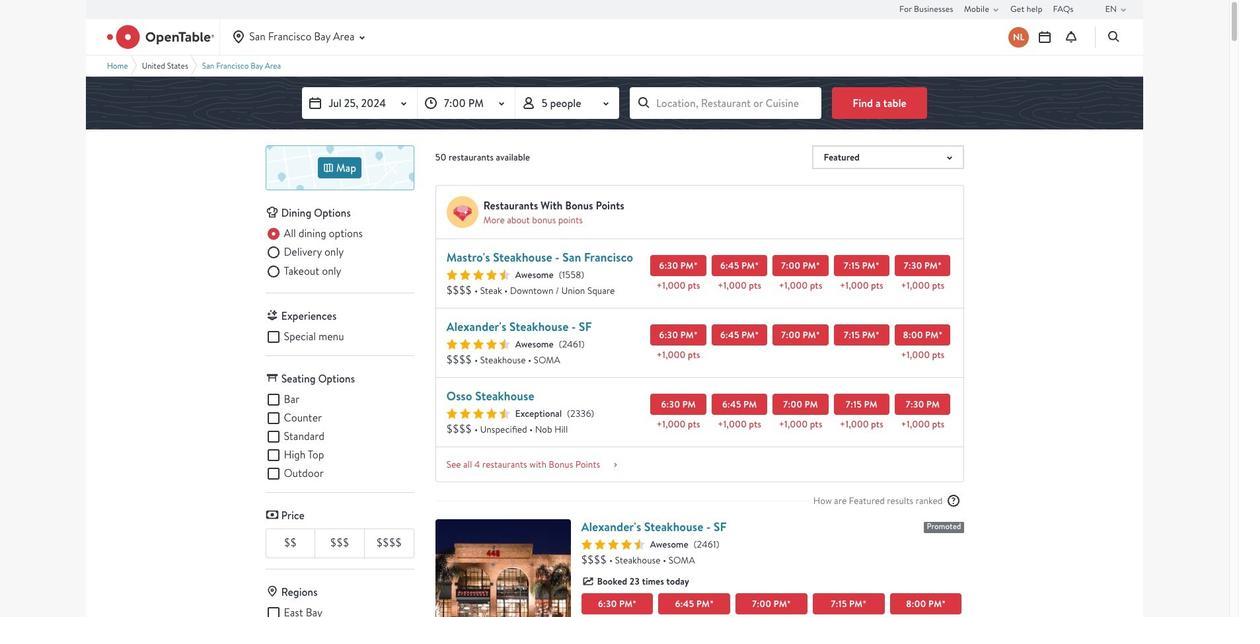 Task type: vqa. For each thing, say whether or not it's contained in the screenshot.
bottommost and
no



Task type: locate. For each thing, give the bounding box(es) containing it.
2 vertical spatial 4.5 stars image
[[581, 539, 645, 550]]

group
[[265, 226, 414, 282], [265, 392, 414, 482]]

a photo of alexander's steakhouse - sf restaurant image
[[435, 520, 571, 617]]

None field
[[630, 87, 822, 119]]

4.5 stars image
[[447, 270, 510, 280], [447, 339, 510, 350], [581, 539, 645, 550]]

None radio
[[265, 226, 363, 242], [265, 264, 342, 279], [265, 226, 363, 242], [265, 264, 342, 279]]

0 vertical spatial 4.5 stars image
[[447, 270, 510, 280]]

opentable logo image
[[107, 25, 214, 49]]

bonus point image
[[447, 196, 478, 228]]

0 vertical spatial group
[[265, 226, 414, 282]]

1 vertical spatial group
[[265, 392, 414, 482]]

none radio inside group
[[265, 245, 344, 261]]

2 group from the top
[[265, 392, 414, 482]]

1 vertical spatial 4.5 stars image
[[447, 339, 510, 350]]

None radio
[[265, 245, 344, 261]]



Task type: describe. For each thing, give the bounding box(es) containing it.
4.6 stars image
[[447, 409, 510, 419]]

1 group from the top
[[265, 226, 414, 282]]

Please input a Location, Restaurant or Cuisine field
[[630, 87, 822, 119]]



